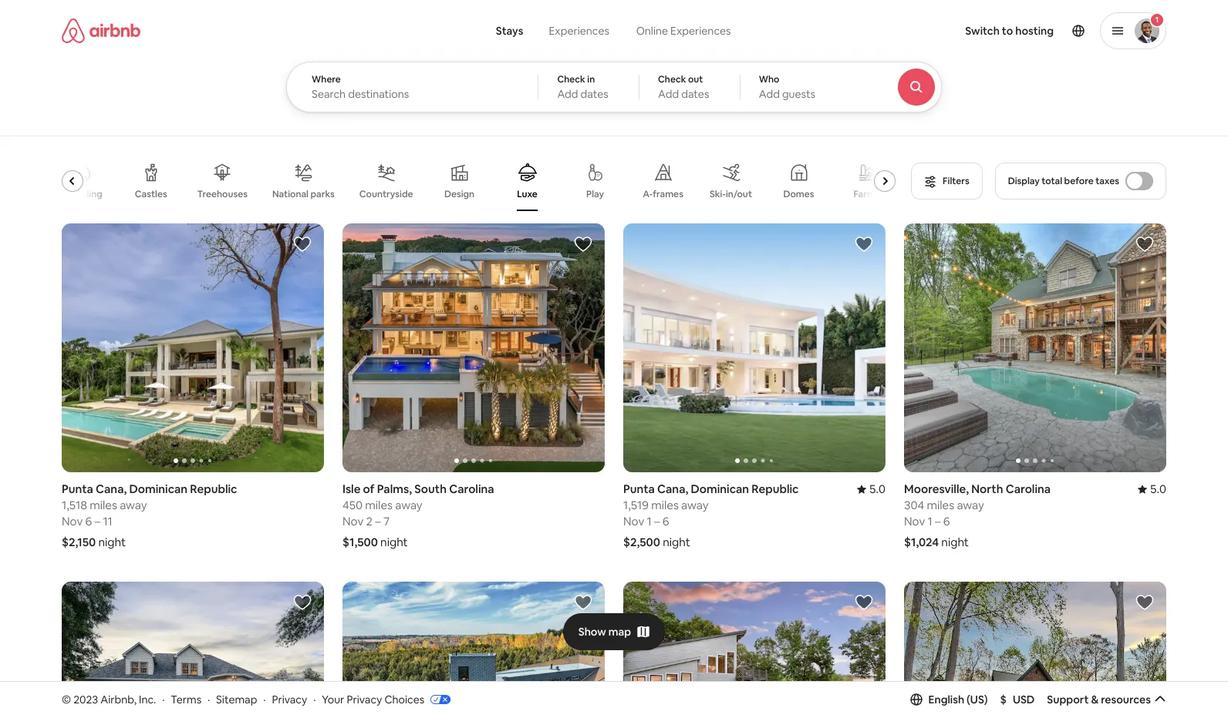 Task type: locate. For each thing, give the bounding box(es) containing it.
away right the 1,519
[[681, 498, 709, 513]]

2 add to wishlist: mooresville, north carolina image from the left
[[1136, 594, 1154, 613]]

1 carolina from the left
[[449, 482, 494, 497]]

miles right the 1,519
[[651, 498, 679, 513]]

add to wishlist: punta cana, dominican republic image down farms on the top of page
[[855, 235, 873, 254]]

– up $2,500
[[654, 515, 660, 529]]

add inside check out add dates
[[658, 87, 679, 101]]

experiences up in
[[549, 24, 609, 38]]

· left privacy link at the bottom left of page
[[263, 693, 266, 707]]

miles up 7
[[365, 498, 393, 513]]

1 horizontal spatial 6
[[663, 515, 669, 529]]

punta inside the punta cana, dominican republic 1,518 miles away nov 6 – 11 $2,150 night
[[62, 482, 93, 497]]

3 away from the left
[[681, 498, 709, 513]]

1 add to wishlist: punta cana, dominican republic image from the left
[[293, 235, 312, 254]]

3 nov from the left
[[623, 515, 644, 529]]

night
[[98, 535, 126, 550], [380, 535, 408, 550], [663, 535, 690, 550], [941, 535, 969, 550]]

group containing national parks
[[62, 151, 902, 211]]

0 horizontal spatial dominican
[[129, 482, 188, 497]]

dates
[[581, 87, 608, 101], [681, 87, 709, 101]]

6 inside the punta cana, dominican republic 1,518 miles away nov 6 – 11 $2,150 night
[[85, 515, 92, 529]]

check inside check out add dates
[[658, 73, 686, 86]]

carolina
[[449, 482, 494, 497], [1006, 482, 1051, 497]]

carolina right north
[[1006, 482, 1051, 497]]

4 miles from the left
[[927, 498, 954, 513]]

2 privacy from the left
[[347, 693, 382, 707]]

– left 7
[[375, 515, 381, 529]]

1 horizontal spatial carolina
[[1006, 482, 1051, 497]]

1 horizontal spatial privacy
[[347, 693, 382, 707]]

0 horizontal spatial carolina
[[449, 482, 494, 497]]

miles down mooresville,
[[927, 498, 954, 513]]

check left in
[[557, 73, 585, 86]]

total
[[1042, 175, 1062, 187]]

cana, up 11
[[96, 482, 127, 497]]

cana, for 11
[[96, 482, 127, 497]]

2 away from the left
[[395, 498, 422, 513]]

5.0 for punta cana, dominican republic 1,519 miles away nov 1 – 6 $2,500 night
[[869, 482, 886, 497]]

0 horizontal spatial 6
[[85, 515, 92, 529]]

1 away from the left
[[120, 498, 147, 513]]

group
[[62, 151, 902, 211], [62, 224, 324, 473], [343, 224, 605, 473], [623, 224, 886, 473], [904, 224, 1166, 473], [62, 582, 324, 719], [343, 582, 605, 719], [623, 582, 886, 719], [904, 582, 1166, 719]]

away right 1,518
[[120, 498, 147, 513]]

0 horizontal spatial experiences
[[549, 24, 609, 38]]

1 horizontal spatial add to wishlist: mooresville, north carolina image
[[1136, 594, 1154, 613]]

add down online experiences
[[658, 87, 679, 101]]

add to wishlist: punta cana, dominican republic image down national parks
[[293, 235, 312, 254]]

dominican for 6
[[691, 482, 749, 497]]

2 horizontal spatial 6
[[943, 515, 950, 529]]

1 horizontal spatial add to wishlist: punta cana, dominican republic image
[[855, 235, 873, 254]]

7
[[383, 515, 390, 529]]

add inside who add guests
[[759, 87, 780, 101]]

english
[[928, 693, 964, 707]]

4 – from the left
[[935, 515, 941, 529]]

stays tab panel
[[286, 62, 984, 113]]

away inside punta cana, dominican republic 1,519 miles away nov 1 – 6 $2,500 night
[[681, 498, 709, 513]]

carolina inside "mooresville, north carolina 304 miles away nov 1 – 6 $1,024 night"
[[1006, 482, 1051, 497]]

·
[[162, 693, 165, 707], [207, 693, 210, 707], [263, 693, 266, 707], [313, 693, 316, 707]]

carolina right south
[[449, 482, 494, 497]]

1 dominican from the left
[[129, 482, 188, 497]]

2 nov from the left
[[343, 515, 364, 529]]

add down experiences button
[[557, 87, 578, 101]]

add for check in add dates
[[557, 87, 578, 101]]

1 add from the left
[[557, 87, 578, 101]]

of
[[363, 482, 375, 497]]

night down 11
[[98, 535, 126, 550]]

nov down 304
[[904, 515, 925, 529]]

0 horizontal spatial punta
[[62, 482, 93, 497]]

privacy inside the your privacy choices link
[[347, 693, 382, 707]]

1 horizontal spatial 5.0
[[1150, 482, 1166, 497]]

1 nov from the left
[[62, 515, 83, 529]]

0 horizontal spatial check
[[557, 73, 585, 86]]

miles up 11
[[90, 498, 117, 513]]

– left 11
[[95, 515, 100, 529]]

dominican
[[129, 482, 188, 497], [691, 482, 749, 497]]

out
[[688, 73, 703, 86]]

5.0 for mooresville, north carolina 304 miles away nov 1 – 6 $1,024 night
[[1150, 482, 1166, 497]]

4 night from the left
[[941, 535, 969, 550]]

2 add from the left
[[658, 87, 679, 101]]

privacy right your
[[347, 693, 382, 707]]

check inside the check in add dates
[[557, 73, 585, 86]]

0 horizontal spatial 1
[[647, 515, 652, 529]]

dates for check in add dates
[[581, 87, 608, 101]]

1 6 from the left
[[85, 515, 92, 529]]

4 away from the left
[[957, 498, 984, 513]]

republic for punta cana, dominican republic 1,518 miles away nov 6 – 11 $2,150 night
[[190, 482, 237, 497]]

guests
[[782, 87, 815, 101]]

away down north
[[957, 498, 984, 513]]

your
[[322, 693, 344, 707]]

punta up 1,518
[[62, 482, 93, 497]]

4 nov from the left
[[904, 515, 925, 529]]

· left your
[[313, 693, 316, 707]]

0 horizontal spatial republic
[[190, 482, 237, 497]]

$ usd
[[1000, 693, 1035, 707]]

1 check from the left
[[557, 73, 585, 86]]

map
[[608, 625, 631, 639]]

punta
[[62, 482, 93, 497], [623, 482, 655, 497]]

1
[[1155, 15, 1159, 25], [647, 515, 652, 529], [928, 515, 932, 529]]

dominican inside the punta cana, dominican republic 1,518 miles away nov 6 – 11 $2,150 night
[[129, 482, 188, 497]]

taxes
[[1096, 175, 1119, 187]]

punta for 1,519
[[623, 482, 655, 497]]

0 horizontal spatial add to wishlist: punta cana, dominican republic image
[[293, 235, 312, 254]]

cana,
[[96, 482, 127, 497], [657, 482, 688, 497]]

3 miles from the left
[[651, 498, 679, 513]]

nov down the 1,519
[[623, 515, 644, 529]]

dominican inside punta cana, dominican republic 1,519 miles away nov 1 – 6 $2,500 night
[[691, 482, 749, 497]]

add to wishlist: sherrills ford, north carolina image
[[293, 594, 312, 613]]

republic inside the punta cana, dominican republic 1,518 miles away nov 6 – 11 $2,150 night
[[190, 482, 237, 497]]

away
[[120, 498, 147, 513], [395, 498, 422, 513], [681, 498, 709, 513], [957, 498, 984, 513]]

domes
[[783, 188, 814, 201]]

dates inside the check in add dates
[[581, 87, 608, 101]]

treehouses
[[197, 188, 248, 201]]

1 5.0 from the left
[[869, 482, 886, 497]]

republic inside punta cana, dominican republic 1,519 miles away nov 1 – 6 $2,500 night
[[752, 482, 799, 497]]

nov inside punta cana, dominican republic 1,519 miles away nov 1 – 6 $2,500 night
[[623, 515, 644, 529]]

2 punta from the left
[[623, 482, 655, 497]]

2 check from the left
[[658, 73, 686, 86]]

1 horizontal spatial experiences
[[670, 24, 731, 38]]

0 horizontal spatial dates
[[581, 87, 608, 101]]

1 republic from the left
[[190, 482, 237, 497]]

1 inside dropdown button
[[1155, 15, 1159, 25]]

night inside punta cana, dominican republic 1,519 miles away nov 1 – 6 $2,500 night
[[663, 535, 690, 550]]

· right "inc."
[[162, 693, 165, 707]]

stays
[[496, 24, 523, 38]]

add for check out add dates
[[658, 87, 679, 101]]

2 miles from the left
[[365, 498, 393, 513]]

1 horizontal spatial dates
[[681, 87, 709, 101]]

inc.
[[139, 693, 156, 707]]

3 night from the left
[[663, 535, 690, 550]]

1 horizontal spatial 1
[[928, 515, 932, 529]]

choices
[[384, 693, 424, 707]]

1 night from the left
[[98, 535, 126, 550]]

1 horizontal spatial check
[[658, 73, 686, 86]]

nov down 1,518
[[62, 515, 83, 529]]

privacy left your
[[272, 693, 307, 707]]

dates inside check out add dates
[[681, 87, 709, 101]]

dates down in
[[581, 87, 608, 101]]

0 horizontal spatial 5.0
[[869, 482, 886, 497]]

0 horizontal spatial privacy
[[272, 693, 307, 707]]

republic for punta cana, dominican republic 1,519 miles away nov 1 – 6 $2,500 night
[[752, 482, 799, 497]]

2 republic from the left
[[752, 482, 799, 497]]

check for check in add dates
[[557, 73, 585, 86]]

(us)
[[967, 693, 988, 707]]

display
[[1008, 175, 1040, 187]]

who add guests
[[759, 73, 815, 101]]

3 add from the left
[[759, 87, 780, 101]]

republic
[[190, 482, 237, 497], [752, 482, 799, 497]]

nov inside "mooresville, north carolina 304 miles away nov 1 – 6 $1,024 night"
[[904, 515, 925, 529]]

to
[[1002, 24, 1013, 38]]

what can we help you find? tab list
[[484, 15, 623, 46]]

before
[[1064, 175, 1094, 187]]

away inside isle of palms, south carolina 450 miles away nov 2 – 7 $1,500 night
[[395, 498, 422, 513]]

night right $2,500
[[663, 535, 690, 550]]

check out add dates
[[658, 73, 709, 101]]

2 horizontal spatial 1
[[1155, 15, 1159, 25]]

1 – from the left
[[95, 515, 100, 529]]

countryside
[[359, 188, 413, 201]]

add to wishlist: caledon, canada image
[[574, 594, 592, 613]]

design
[[444, 188, 475, 201]]

dominican for 11
[[129, 482, 188, 497]]

punta inside punta cana, dominican republic 1,519 miles away nov 1 – 6 $2,500 night
[[623, 482, 655, 497]]

display total before taxes button
[[995, 163, 1166, 200]]

3 – from the left
[[654, 515, 660, 529]]

–
[[95, 515, 100, 529], [375, 515, 381, 529], [654, 515, 660, 529], [935, 515, 941, 529]]

None search field
[[286, 0, 984, 113]]

cana, inside the punta cana, dominican republic 1,518 miles away nov 6 – 11 $2,150 night
[[96, 482, 127, 497]]

miles
[[90, 498, 117, 513], [365, 498, 393, 513], [651, 498, 679, 513], [927, 498, 954, 513]]

parks
[[311, 188, 335, 200]]

support & resources
[[1047, 693, 1151, 707]]

2 carolina from the left
[[1006, 482, 1051, 497]]

dates for check out add dates
[[681, 87, 709, 101]]

1 cana, from the left
[[96, 482, 127, 497]]

1 horizontal spatial cana,
[[657, 482, 688, 497]]

2 6 from the left
[[663, 515, 669, 529]]

1 experiences from the left
[[549, 24, 609, 38]]

2 night from the left
[[380, 535, 408, 550]]

add to wishlist: punta cana, dominican republic image
[[293, 235, 312, 254], [855, 235, 873, 254]]

miles inside punta cana, dominican republic 1,519 miles away nov 1 – 6 $2,500 night
[[651, 498, 679, 513]]

punta cana, dominican republic 1,518 miles away nov 6 – 11 $2,150 night
[[62, 482, 237, 550]]

experiences right online
[[670, 24, 731, 38]]

cana, inside punta cana, dominican republic 1,519 miles away nov 1 – 6 $2,500 night
[[657, 482, 688, 497]]

0 horizontal spatial cana,
[[96, 482, 127, 497]]

cana, up $2,500
[[657, 482, 688, 497]]

– up $1,024
[[935, 515, 941, 529]]

0 horizontal spatial add
[[557, 87, 578, 101]]

punta up the 1,519
[[623, 482, 655, 497]]

switch to hosting
[[965, 24, 1054, 38]]

2 dominican from the left
[[691, 482, 749, 497]]

add
[[557, 87, 578, 101], [658, 87, 679, 101], [759, 87, 780, 101]]

1,518
[[62, 498, 87, 513]]

2 cana, from the left
[[657, 482, 688, 497]]

add to wishlist: mooresville, north carolina image
[[855, 594, 873, 613], [1136, 594, 1154, 613]]

nov down "450"
[[343, 515, 364, 529]]

· right terms
[[207, 693, 210, 707]]

1 horizontal spatial dominican
[[691, 482, 749, 497]]

check
[[557, 73, 585, 86], [658, 73, 686, 86]]

support
[[1047, 693, 1089, 707]]

nov inside isle of palms, south carolina 450 miles away nov 2 – 7 $1,500 night
[[343, 515, 364, 529]]

show map
[[578, 625, 631, 639]]

miles inside the punta cana, dominican republic 1,518 miles away nov 6 – 11 $2,150 night
[[90, 498, 117, 513]]

in/out
[[726, 188, 752, 201]]

2 dates from the left
[[681, 87, 709, 101]]

online
[[636, 24, 668, 38]]

2 experiences from the left
[[670, 24, 731, 38]]

night right $1,024
[[941, 535, 969, 550]]

450
[[343, 498, 363, 513]]

2 horizontal spatial add
[[759, 87, 780, 101]]

privacy
[[272, 693, 307, 707], [347, 693, 382, 707]]

3 6 from the left
[[943, 515, 950, 529]]

carolina inside isle of palms, south carolina 450 miles away nov 2 – 7 $1,500 night
[[449, 482, 494, 497]]

airbnb,
[[100, 693, 137, 707]]

add down who
[[759, 87, 780, 101]]

1 horizontal spatial punta
[[623, 482, 655, 497]]

0 horizontal spatial add to wishlist: mooresville, north carolina image
[[855, 594, 873, 613]]

away down palms,
[[395, 498, 422, 513]]

2 add to wishlist: punta cana, dominican republic image from the left
[[855, 235, 873, 254]]

5.0
[[869, 482, 886, 497], [1150, 482, 1166, 497]]

– inside isle of palms, south carolina 450 miles away nov 2 – 7 $1,500 night
[[375, 515, 381, 529]]

show
[[578, 625, 606, 639]]

1 horizontal spatial republic
[[752, 482, 799, 497]]

night down 7
[[380, 535, 408, 550]]

2 5.0 from the left
[[1150, 482, 1166, 497]]

1 punta from the left
[[62, 482, 93, 497]]

6
[[85, 515, 92, 529], [663, 515, 669, 529], [943, 515, 950, 529]]

dates down out
[[681, 87, 709, 101]]

2 – from the left
[[375, 515, 381, 529]]

check left out
[[658, 73, 686, 86]]

nov
[[62, 515, 83, 529], [343, 515, 364, 529], [623, 515, 644, 529], [904, 515, 925, 529]]

1 dates from the left
[[581, 87, 608, 101]]

add inside the check in add dates
[[557, 87, 578, 101]]

$
[[1000, 693, 1007, 707]]

add to wishlist: mooresville, north carolina image
[[1136, 235, 1154, 254]]

trending
[[64, 188, 103, 201]]

1 horizontal spatial add
[[658, 87, 679, 101]]

&
[[1091, 693, 1099, 707]]

1 miles from the left
[[90, 498, 117, 513]]



Task type: describe. For each thing, give the bounding box(es) containing it.
north
[[971, 482, 1003, 497]]

sitemap
[[216, 693, 257, 707]]

1 inside "mooresville, north carolina 304 miles away nov 1 – 6 $1,024 night"
[[928, 515, 932, 529]]

– inside "mooresville, north carolina 304 miles away nov 1 – 6 $1,024 night"
[[935, 515, 941, 529]]

support & resources button
[[1047, 693, 1166, 707]]

terms link
[[171, 693, 201, 707]]

filters
[[943, 175, 969, 187]]

1 privacy from the left
[[272, 693, 307, 707]]

© 2023 airbnb, inc. ·
[[62, 693, 165, 707]]

add to wishlist: isle of palms, south carolina image
[[574, 235, 592, 254]]

switch to hosting link
[[956, 15, 1063, 47]]

resources
[[1101, 693, 1151, 707]]

2023
[[73, 693, 98, 707]]

5.0 out of 5 average rating image
[[857, 482, 886, 497]]

english (us)
[[928, 693, 988, 707]]

©
[[62, 693, 71, 707]]

show map button
[[563, 614, 665, 651]]

your privacy choices link
[[322, 693, 451, 708]]

check in add dates
[[557, 73, 608, 101]]

night inside "mooresville, north carolina 304 miles away nov 1 – 6 $1,024 night"
[[941, 535, 969, 550]]

11
[[103, 515, 113, 529]]

terms
[[171, 693, 201, 707]]

2
[[366, 515, 373, 529]]

english (us) button
[[910, 693, 988, 707]]

mooresville,
[[904, 482, 969, 497]]

nov inside the punta cana, dominican republic 1,518 miles away nov 6 – 11 $2,150 night
[[62, 515, 83, 529]]

punta for 1,518
[[62, 482, 93, 497]]

night inside the punta cana, dominican republic 1,518 miles away nov 6 – 11 $2,150 night
[[98, 535, 126, 550]]

2 · from the left
[[207, 693, 210, 707]]

1,519
[[623, 498, 649, 513]]

terms · sitemap · privacy
[[171, 693, 307, 707]]

sitemap link
[[216, 693, 257, 707]]

in
[[587, 73, 595, 86]]

$2,500
[[623, 535, 660, 550]]

a-frames
[[643, 188, 683, 201]]

isle
[[343, 482, 361, 497]]

who
[[759, 73, 779, 86]]

isle of palms, south carolina 450 miles away nov 2 – 7 $1,500 night
[[343, 482, 494, 550]]

4 · from the left
[[313, 693, 316, 707]]

south
[[414, 482, 447, 497]]

5.0 out of 5 average rating image
[[1138, 482, 1166, 497]]

night inside isle of palms, south carolina 450 miles away nov 2 – 7 $1,500 night
[[380, 535, 408, 550]]

experiences button
[[536, 15, 623, 46]]

ski-
[[710, 188, 726, 201]]

where
[[312, 73, 341, 86]]

1 · from the left
[[162, 693, 165, 707]]

online experiences
[[636, 24, 731, 38]]

1 button
[[1100, 12, 1166, 49]]

palms,
[[377, 482, 412, 497]]

add to wishlist: punta cana, dominican republic image for 1,518 miles away
[[293, 235, 312, 254]]

your privacy choices
[[322, 693, 424, 707]]

farms
[[854, 188, 880, 201]]

online experiences link
[[623, 15, 745, 46]]

cana, for 6
[[657, 482, 688, 497]]

mooresville, north carolina 304 miles away nov 1 – 6 $1,024 night
[[904, 482, 1051, 550]]

3 · from the left
[[263, 693, 266, 707]]

punta cana, dominican republic 1,519 miles away nov 1 – 6 $2,500 night
[[623, 482, 799, 550]]

a-
[[643, 188, 653, 201]]

$1,500
[[343, 535, 378, 550]]

stays button
[[484, 15, 536, 46]]

away inside the punta cana, dominican republic 1,518 miles away nov 6 – 11 $2,150 night
[[120, 498, 147, 513]]

switch
[[965, 24, 1000, 38]]

1 inside punta cana, dominican republic 1,519 miles away nov 1 – 6 $2,500 night
[[647, 515, 652, 529]]

1 add to wishlist: mooresville, north carolina image from the left
[[855, 594, 873, 613]]

privacy link
[[272, 693, 307, 707]]

usd
[[1013, 693, 1035, 707]]

304
[[904, 498, 924, 513]]

away inside "mooresville, north carolina 304 miles away nov 1 – 6 $1,024 night"
[[957, 498, 984, 513]]

experiences inside button
[[549, 24, 609, 38]]

miles inside "mooresville, north carolina 304 miles away nov 1 – 6 $1,024 night"
[[927, 498, 954, 513]]

castles
[[135, 188, 167, 201]]

6 inside punta cana, dominican republic 1,519 miles away nov 1 – 6 $2,500 night
[[663, 515, 669, 529]]

$1,024
[[904, 535, 939, 550]]

hosting
[[1015, 24, 1054, 38]]

Where field
[[312, 87, 513, 101]]

national
[[272, 188, 309, 200]]

add to wishlist: punta cana, dominican republic image for 1,519 miles away
[[855, 235, 873, 254]]

luxe
[[517, 188, 538, 201]]

check for check out add dates
[[658, 73, 686, 86]]

filters button
[[911, 163, 983, 200]]

6 inside "mooresville, north carolina 304 miles away nov 1 – 6 $1,024 night"
[[943, 515, 950, 529]]

– inside the punta cana, dominican republic 1,518 miles away nov 6 – 11 $2,150 night
[[95, 515, 100, 529]]

display total before taxes
[[1008, 175, 1119, 187]]

none search field containing stays
[[286, 0, 984, 113]]

play
[[586, 188, 604, 201]]

profile element
[[768, 0, 1166, 62]]

miles inside isle of palms, south carolina 450 miles away nov 2 – 7 $1,500 night
[[365, 498, 393, 513]]

– inside punta cana, dominican republic 1,519 miles away nov 1 – 6 $2,500 night
[[654, 515, 660, 529]]

$2,150
[[62, 535, 96, 550]]

national parks
[[272, 188, 335, 200]]

ski-in/out
[[710, 188, 752, 201]]

frames
[[653, 188, 683, 201]]



Task type: vqa. For each thing, say whether or not it's contained in the screenshot.
FREE PARKING ON PREMISES at the top left of the page
no



